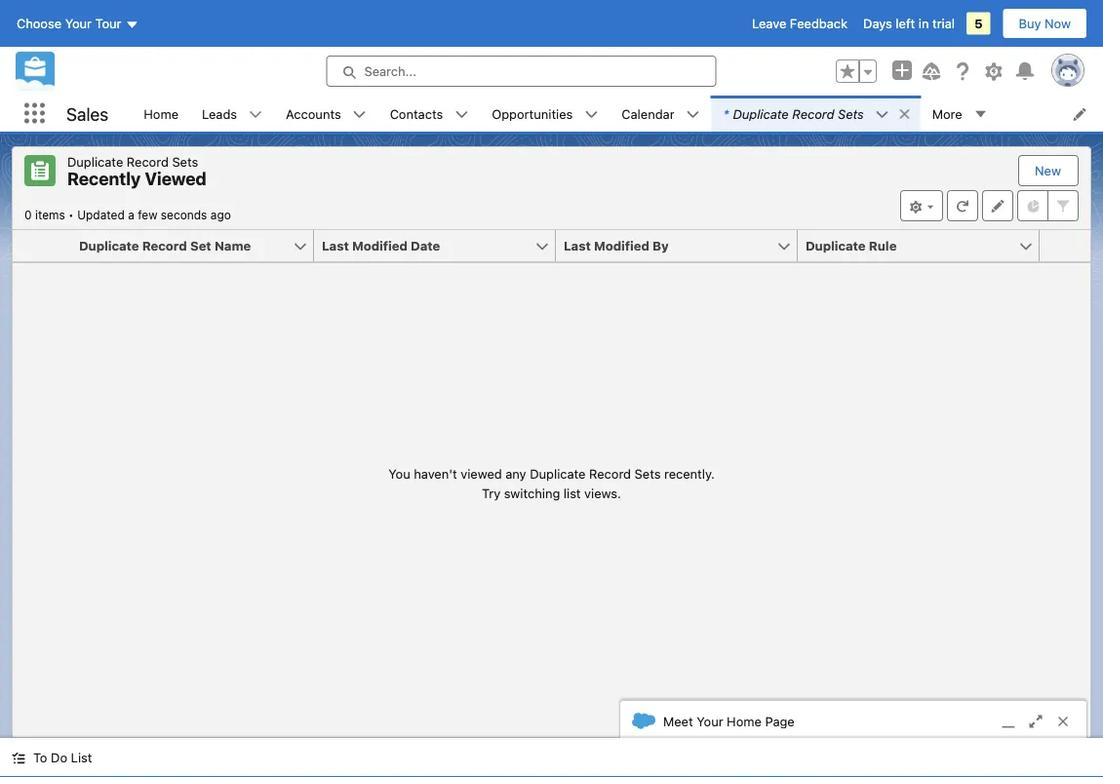 Task type: describe. For each thing, give the bounding box(es) containing it.
contacts link
[[378, 96, 455, 132]]

2 horizontal spatial sets
[[838, 106, 864, 121]]

days left in trial
[[863, 16, 955, 31]]

do
[[51, 751, 67, 765]]

•
[[68, 208, 74, 221]]

more button
[[920, 96, 999, 132]]

date
[[411, 238, 440, 253]]

choose
[[17, 16, 62, 31]]

record inside duplicate record sets recently viewed
[[127, 154, 169, 169]]

text default image for opportunities
[[584, 108, 598, 121]]

action element
[[1040, 230, 1090, 262]]

now
[[1045, 16, 1071, 31]]

choose your tour
[[17, 16, 121, 31]]

to
[[33, 751, 47, 765]]

0 items • updated a few seconds ago
[[24, 208, 231, 221]]

duplicate inside you haven't viewed any duplicate record sets recently. try switching list views.
[[530, 467, 586, 481]]

calendar link
[[610, 96, 686, 132]]

duplicate right the *
[[733, 106, 789, 121]]

duplicate record sets recently viewed
[[67, 154, 207, 189]]

home link
[[132, 96, 190, 132]]

item number element
[[13, 230, 71, 262]]

action image
[[1040, 230, 1090, 261]]

to do list
[[33, 751, 92, 765]]

recently viewed status
[[24, 208, 77, 221]]

status inside recently viewed|duplicate record sets|list view 'element'
[[388, 465, 715, 503]]

seconds
[[161, 208, 207, 221]]

by
[[653, 238, 669, 253]]

page
[[765, 714, 795, 729]]

last modified by element
[[556, 230, 810, 262]]

sets inside you haven't viewed any duplicate record sets recently. try switching list views.
[[635, 467, 661, 481]]

updated
[[77, 208, 125, 221]]

recently viewed|duplicate record sets|list view element
[[12, 146, 1091, 738]]

last for last modified date
[[322, 238, 349, 253]]

duplicate for duplicate record set name
[[79, 238, 139, 253]]

buy now button
[[1002, 8, 1087, 39]]

duplicate record set name element
[[71, 230, 326, 262]]

opportunities link
[[480, 96, 584, 132]]

accounts list item
[[274, 96, 378, 132]]

any
[[506, 467, 526, 481]]

try
[[482, 486, 501, 500]]

home inside home link
[[144, 106, 179, 121]]

new button
[[1019, 156, 1077, 185]]

list containing home
[[132, 96, 1103, 132]]

text default image for accounts
[[353, 108, 366, 121]]

modified for date
[[352, 238, 408, 253]]

text default image for leads
[[249, 108, 262, 121]]

haven't
[[414, 467, 457, 481]]

in
[[919, 16, 929, 31]]

recently.
[[664, 467, 715, 481]]

item number image
[[13, 230, 71, 261]]

list
[[71, 751, 92, 765]]

meet
[[663, 714, 693, 729]]

viewed
[[145, 168, 207, 189]]

calendar list item
[[610, 96, 712, 132]]

ago
[[210, 208, 231, 221]]

recently
[[67, 168, 141, 189]]

viewed
[[461, 467, 502, 481]]

days
[[863, 16, 892, 31]]



Task type: vqa. For each thing, say whether or not it's contained in the screenshot.
Contacts link
yes



Task type: locate. For each thing, give the bounding box(es) containing it.
0 horizontal spatial last
[[322, 238, 349, 253]]

you
[[388, 467, 410, 481]]

record
[[792, 106, 834, 121], [127, 154, 169, 169], [142, 238, 187, 253], [589, 467, 631, 481]]

* duplicate record sets
[[723, 106, 864, 121]]

1 modified from the left
[[352, 238, 408, 253]]

last for last modified by
[[564, 238, 591, 253]]

0 horizontal spatial home
[[144, 106, 179, 121]]

text default image left the meet
[[632, 710, 655, 733]]

modified left date
[[352, 238, 408, 253]]

text default image inside calendar list item
[[686, 108, 700, 121]]

sets down days
[[838, 106, 864, 121]]

set
[[190, 238, 211, 253]]

duplicate up list
[[530, 467, 586, 481]]

text default image for *
[[876, 108, 889, 121]]

duplicate for duplicate record sets recently viewed
[[67, 154, 123, 169]]

text default image right leads
[[249, 108, 262, 121]]

search...
[[364, 64, 416, 79]]

opportunities
[[492, 106, 573, 121]]

1 horizontal spatial home
[[727, 714, 762, 729]]

switching
[[504, 486, 560, 500]]

your for choose
[[65, 16, 92, 31]]

rule
[[869, 238, 897, 253]]

record down home link
[[127, 154, 169, 169]]

name
[[215, 238, 251, 253]]

duplicate record set name button
[[71, 230, 293, 261]]

last modified date button
[[314, 230, 534, 261]]

last left by
[[564, 238, 591, 253]]

duplicate inside duplicate record set name button
[[79, 238, 139, 253]]

leave feedback link
[[752, 16, 848, 31]]

modified
[[352, 238, 408, 253], [594, 238, 649, 253]]

modified for by
[[594, 238, 649, 253]]

text default image inside more popup button
[[974, 107, 988, 121]]

text default image inside list item
[[876, 108, 889, 121]]

home left page
[[727, 714, 762, 729]]

modified left by
[[594, 238, 649, 253]]

text default image inside accounts list item
[[353, 108, 366, 121]]

2 vertical spatial sets
[[635, 467, 661, 481]]

last modified date element
[[314, 230, 568, 262]]

list item containing *
[[712, 96, 920, 132]]

home
[[144, 106, 179, 121], [727, 714, 762, 729]]

duplicate rule
[[806, 238, 897, 253]]

your right the meet
[[697, 714, 723, 729]]

record inside you haven't viewed any duplicate record sets recently. try switching list views.
[[589, 467, 631, 481]]

record inside list item
[[792, 106, 834, 121]]

text default image right "accounts"
[[353, 108, 366, 121]]

record inside button
[[142, 238, 187, 253]]

a
[[128, 208, 134, 221]]

text default image inside list item
[[898, 107, 912, 121]]

sales
[[66, 103, 109, 124]]

views.
[[584, 486, 621, 500]]

text default image right contacts
[[455, 108, 468, 121]]

status
[[388, 465, 715, 503]]

0 horizontal spatial modified
[[352, 238, 408, 253]]

1 vertical spatial your
[[697, 714, 723, 729]]

1 vertical spatial sets
[[172, 154, 198, 169]]

your
[[65, 16, 92, 31], [697, 714, 723, 729]]

few
[[138, 208, 157, 221]]

0 vertical spatial your
[[65, 16, 92, 31]]

last left date
[[322, 238, 349, 253]]

search... button
[[326, 56, 716, 87]]

home left leads link
[[144, 106, 179, 121]]

0 horizontal spatial sets
[[172, 154, 198, 169]]

to do list button
[[0, 738, 104, 777]]

last modified date
[[322, 238, 440, 253]]

duplicate left the rule
[[806, 238, 866, 253]]

feedback
[[790, 16, 848, 31]]

list item
[[712, 96, 920, 132]]

leave
[[752, 16, 786, 31]]

your inside popup button
[[65, 16, 92, 31]]

0
[[24, 208, 32, 221]]

5
[[974, 16, 983, 31]]

record right the *
[[792, 106, 834, 121]]

text default image inside contacts list item
[[455, 108, 468, 121]]

leads list item
[[190, 96, 274, 132]]

text default image
[[974, 107, 988, 121], [249, 108, 262, 121], [353, 108, 366, 121], [584, 108, 598, 121], [876, 108, 889, 121], [12, 752, 25, 765]]

left
[[896, 16, 915, 31]]

choose your tour button
[[16, 8, 140, 39]]

group
[[836, 59, 877, 83]]

text default image left 'to'
[[12, 752, 25, 765]]

leave feedback
[[752, 16, 848, 31]]

items
[[35, 208, 65, 221]]

text default image right 'more'
[[974, 107, 988, 121]]

1 horizontal spatial last
[[564, 238, 591, 253]]

sets
[[838, 106, 864, 121], [172, 154, 198, 169], [635, 467, 661, 481]]

leads link
[[190, 96, 249, 132]]

duplicate inside duplicate rule button
[[806, 238, 866, 253]]

text default image inside to do list button
[[12, 752, 25, 765]]

1 vertical spatial home
[[727, 714, 762, 729]]

duplicate record set name
[[79, 238, 251, 253]]

text default image left 'more'
[[876, 108, 889, 121]]

buy now
[[1019, 16, 1071, 31]]

1 horizontal spatial modified
[[594, 238, 649, 253]]

contacts
[[390, 106, 443, 121]]

sets up seconds
[[172, 154, 198, 169]]

accounts
[[286, 106, 341, 121]]

text default image left 'more'
[[898, 107, 912, 121]]

duplicate down updated
[[79, 238, 139, 253]]

record up views.
[[589, 467, 631, 481]]

new
[[1035, 163, 1061, 178]]

trial
[[932, 16, 955, 31]]

1 horizontal spatial your
[[697, 714, 723, 729]]

status containing you haven't viewed any duplicate record sets recently.
[[388, 465, 715, 503]]

1 last from the left
[[322, 238, 349, 253]]

duplicate inside duplicate record sets recently viewed
[[67, 154, 123, 169]]

buy
[[1019, 16, 1041, 31]]

text default image inside opportunities list item
[[584, 108, 598, 121]]

text default image inside 'leads' list item
[[249, 108, 262, 121]]

more
[[932, 106, 962, 121]]

list
[[132, 96, 1103, 132]]

0 vertical spatial home
[[144, 106, 179, 121]]

2 last from the left
[[564, 238, 591, 253]]

opportunities list item
[[480, 96, 610, 132]]

calendar
[[622, 106, 674, 121]]

0 horizontal spatial your
[[65, 16, 92, 31]]

2 modified from the left
[[594, 238, 649, 253]]

contacts list item
[[378, 96, 480, 132]]

duplicate for duplicate rule
[[806, 238, 866, 253]]

1 horizontal spatial sets
[[635, 467, 661, 481]]

duplicate rule element
[[798, 230, 1051, 262]]

sets inside duplicate record sets recently viewed
[[172, 154, 198, 169]]

text default image left calendar link
[[584, 108, 598, 121]]

leads
[[202, 106, 237, 121]]

*
[[723, 106, 729, 121]]

your left tour
[[65, 16, 92, 31]]

duplicate rule button
[[798, 230, 1018, 261]]

text default image left the *
[[686, 108, 700, 121]]

meet your home page
[[663, 714, 795, 729]]

last modified by
[[564, 238, 669, 253]]

duplicate down sales in the top left of the page
[[67, 154, 123, 169]]

record down the few
[[142, 238, 187, 253]]

duplicate
[[733, 106, 789, 121], [67, 154, 123, 169], [79, 238, 139, 253], [806, 238, 866, 253], [530, 467, 586, 481]]

sets left the 'recently.'
[[635, 467, 661, 481]]

list
[[564, 486, 581, 500]]

last modified by button
[[556, 230, 776, 261]]

accounts link
[[274, 96, 353, 132]]

0 vertical spatial sets
[[838, 106, 864, 121]]

text default image
[[898, 107, 912, 121], [455, 108, 468, 121], [686, 108, 700, 121], [632, 710, 655, 733]]

you haven't viewed any duplicate record sets recently. try switching list views.
[[388, 467, 715, 500]]

last
[[322, 238, 349, 253], [564, 238, 591, 253]]

your for meet
[[697, 714, 723, 729]]

tour
[[95, 16, 121, 31]]



